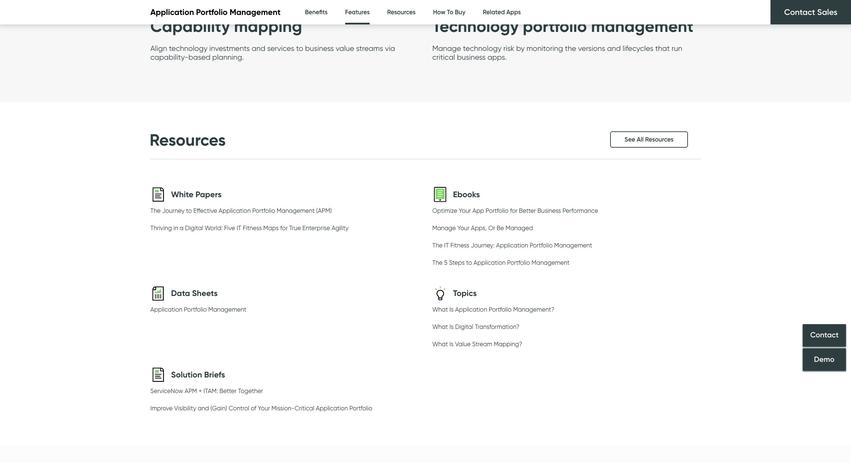 Task type: describe. For each thing, give the bounding box(es) containing it.
apps
[[507, 8, 521, 16]]

of
[[251, 405, 256, 412]]

resources inside see all resources link
[[645, 136, 674, 143]]

value
[[336, 44, 354, 53]]

data sheets image
[[150, 286, 166, 301]]

buy
[[455, 8, 466, 16]]

streams
[[356, 44, 383, 53]]

see all resources
[[625, 136, 674, 143]]

monitoring
[[527, 44, 563, 53]]

management for the it fitness journey: application portfolio management
[[554, 242, 592, 249]]

apm
[[185, 388, 197, 395]]

the
[[565, 44, 576, 53]]

optimize your app portfolio for better business performance
[[432, 207, 598, 214]]

solution briefs image
[[150, 367, 166, 383]]

1 vertical spatial fitness
[[451, 242, 469, 249]]

align
[[150, 44, 167, 53]]

apps.
[[488, 53, 507, 61]]

mapping
[[234, 16, 302, 36]]

manage for manage your apps, or be managed
[[432, 225, 456, 232]]

value
[[455, 341, 471, 348]]

services
[[267, 44, 294, 53]]

world:
[[205, 225, 223, 232]]

for inside thriving in a digital world: five it fitness maps for true enterprise agility link
[[280, 225, 288, 232]]

business inside manage technology risk by monitoring the versions and lifecycles that run critical business apps.
[[457, 53, 486, 61]]

your for optimize
[[459, 207, 471, 214]]

2 horizontal spatial to
[[466, 259, 472, 266]]

better inside 'link'
[[220, 388, 237, 395]]

itam:
[[203, 388, 218, 395]]

in
[[174, 225, 178, 232]]

the 5 steps to application portfolio management
[[432, 259, 570, 266]]

1 application portfolio management from the top
[[150, 7, 281, 17]]

demo
[[814, 355, 835, 364]]

the journey to effective application portfolio management (apm) link
[[150, 207, 332, 216]]

data sheets
[[171, 289, 218, 298]]

or
[[488, 225, 495, 232]]

the for the 5 steps to application portfolio management
[[432, 259, 443, 266]]

papers
[[196, 190, 222, 199]]

capability mapping
[[150, 16, 302, 36]]

to inside the align technology investments and services to business value streams via capability-based planning.
[[296, 44, 303, 53]]

what is application portfolio management?
[[432, 306, 555, 313]]

how to buy
[[433, 8, 466, 16]]

sheets
[[192, 289, 218, 298]]

to
[[447, 8, 454, 16]]

managed
[[506, 225, 533, 232]]

technology
[[432, 16, 519, 36]]

2 vertical spatial your
[[258, 405, 270, 412]]

management?
[[513, 306, 555, 313]]

improve visibility and (gain) control of your mission-critical application portfolio
[[150, 405, 372, 412]]

visibility
[[174, 405, 196, 412]]

is for application
[[450, 306, 454, 313]]

via
[[385, 44, 395, 53]]

capability
[[150, 16, 230, 36]]

servicenow apm + itam: better together link
[[150, 388, 263, 397]]

contact sales
[[784, 7, 838, 17]]

features link
[[345, 0, 370, 27]]

true
[[289, 225, 301, 232]]

related
[[483, 8, 505, 16]]

improve visibility and (gain) control of your mission-critical application portfolio link
[[150, 405, 372, 414]]

stream
[[472, 341, 492, 348]]

white
[[171, 190, 194, 199]]

contact for contact
[[810, 331, 839, 340]]

be
[[497, 225, 504, 232]]

technology for capability
[[169, 44, 208, 53]]

0 horizontal spatial and
[[198, 405, 209, 412]]

0 horizontal spatial resources
[[150, 130, 226, 150]]

(apm)
[[316, 207, 332, 214]]

+
[[199, 388, 202, 395]]

thriving in a digital world: five it fitness maps for true enterprise agility link
[[150, 225, 349, 234]]

what is value stream mapping?
[[432, 341, 522, 348]]

what is value stream mapping? link
[[432, 341, 522, 350]]

contact link
[[803, 325, 846, 347]]

management
[[591, 16, 694, 36]]

performance
[[563, 207, 598, 214]]

by
[[516, 44, 525, 53]]

critical
[[295, 405, 314, 412]]

agility
[[332, 225, 349, 232]]

see all resources link
[[610, 132, 688, 148]]

business
[[538, 207, 561, 214]]

demo link
[[803, 349, 846, 371]]

technology for technology
[[463, 44, 502, 53]]

benefits link
[[305, 0, 328, 25]]

enterprise
[[303, 225, 330, 232]]

benefits
[[305, 8, 328, 16]]

for inside the optimize your app portfolio for better business performance link
[[510, 207, 518, 214]]

steps
[[449, 259, 465, 266]]

what is digital transformation? link
[[432, 324, 520, 332]]

what for what is value stream mapping?
[[432, 341, 448, 348]]

the 5 steps to application portfolio management link
[[432, 259, 570, 268]]

0 horizontal spatial fitness
[[243, 225, 262, 232]]

maps
[[263, 225, 279, 232]]



Task type: vqa. For each thing, say whether or not it's contained in the screenshot.
the bottommost more
no



Task type: locate. For each thing, give the bounding box(es) containing it.
business left value
[[305, 44, 334, 53]]

your left the app
[[459, 207, 471, 214]]

optimize your app portfolio for better business performance link
[[432, 207, 598, 216]]

2 vertical spatial what
[[432, 341, 448, 348]]

improve
[[150, 405, 173, 412]]

and left services
[[252, 44, 265, 53]]

topics image
[[432, 286, 448, 301]]

manage inside manage technology risk by monitoring the versions and lifecycles that run critical business apps.
[[432, 44, 461, 53]]

ebooks image
[[432, 187, 448, 202]]

technology down the technology
[[463, 44, 502, 53]]

application portfolio management
[[150, 7, 281, 17], [150, 306, 246, 313]]

0 horizontal spatial to
[[186, 207, 192, 214]]

what for what is digital transformation?
[[432, 324, 448, 331]]

topics
[[453, 289, 477, 298]]

it right the five
[[237, 225, 241, 232]]

fitness left maps
[[243, 225, 262, 232]]

0 vertical spatial fitness
[[243, 225, 262, 232]]

2 horizontal spatial and
[[607, 44, 621, 53]]

1 vertical spatial your
[[458, 225, 470, 232]]

all
[[637, 136, 644, 143]]

1 horizontal spatial to
[[296, 44, 303, 53]]

better
[[519, 207, 536, 214], [220, 388, 237, 395]]

control
[[229, 405, 249, 412]]

mission-
[[272, 405, 295, 412]]

1 vertical spatial is
[[450, 324, 454, 331]]

management for the journey to effective application portfolio management (apm)
[[277, 207, 315, 214]]

1 horizontal spatial resources
[[387, 8, 416, 16]]

thriving in a digital world: five it fitness maps for true enterprise agility
[[150, 225, 349, 232]]

your right of
[[258, 405, 270, 412]]

0 vertical spatial digital
[[185, 225, 203, 232]]

to right services
[[296, 44, 303, 53]]

your for manage
[[458, 225, 470, 232]]

1 vertical spatial it
[[444, 242, 449, 249]]

effective
[[193, 207, 217, 214]]

servicenow apm + itam: better together
[[150, 388, 263, 395]]

and inside the align technology investments and services to business value streams via capability-based planning.
[[252, 44, 265, 53]]

business left 'apps.'
[[457, 53, 486, 61]]

that
[[655, 44, 670, 53]]

1 horizontal spatial digital
[[455, 324, 473, 331]]

contact left sales
[[784, 7, 816, 17]]

2 horizontal spatial resources
[[645, 136, 674, 143]]

1 technology from the left
[[169, 44, 208, 53]]

planning.
[[212, 53, 244, 61]]

2 what from the top
[[432, 324, 448, 331]]

to right journey
[[186, 207, 192, 214]]

1 horizontal spatial business
[[457, 53, 486, 61]]

1 vertical spatial what
[[432, 324, 448, 331]]

3 what from the top
[[432, 341, 448, 348]]

0 horizontal spatial technology
[[169, 44, 208, 53]]

digital
[[185, 225, 203, 232], [455, 324, 473, 331]]

0 vertical spatial the
[[150, 207, 161, 214]]

portfolio
[[523, 16, 587, 36]]

how to buy link
[[433, 0, 466, 25]]

is left value
[[450, 341, 454, 348]]

1 vertical spatial digital
[[455, 324, 473, 331]]

contact sales link
[[771, 0, 851, 24]]

0 vertical spatial to
[[296, 44, 303, 53]]

features
[[345, 8, 370, 16]]

contact for contact sales
[[784, 7, 816, 17]]

five
[[224, 225, 235, 232]]

investments
[[209, 44, 250, 53]]

1 vertical spatial for
[[280, 225, 288, 232]]

your
[[459, 207, 471, 214], [458, 225, 470, 232], [258, 405, 270, 412]]

0 vertical spatial better
[[519, 207, 536, 214]]

0 vertical spatial application portfolio management
[[150, 7, 281, 17]]

a
[[180, 225, 184, 232]]

2 vertical spatial to
[[466, 259, 472, 266]]

0 horizontal spatial it
[[237, 225, 241, 232]]

technology portfolio management
[[432, 16, 694, 36]]

critical
[[432, 53, 455, 61]]

2 is from the top
[[450, 324, 454, 331]]

related apps link
[[483, 0, 521, 25]]

it up the 5
[[444, 242, 449, 249]]

and right versions
[[607, 44, 621, 53]]

management
[[230, 7, 281, 17], [277, 207, 315, 214], [554, 242, 592, 249], [532, 259, 570, 266], [208, 306, 246, 313]]

is up what is value stream mapping?
[[450, 324, 454, 331]]

apps,
[[471, 225, 487, 232]]

transformation?
[[475, 324, 520, 331]]

the
[[150, 207, 161, 214], [432, 242, 443, 249], [432, 259, 443, 266]]

0 vertical spatial manage
[[432, 44, 461, 53]]

1 horizontal spatial better
[[519, 207, 536, 214]]

2 vertical spatial the
[[432, 259, 443, 266]]

what for what is application portfolio management?
[[432, 306, 448, 313]]

technology down capability
[[169, 44, 208, 53]]

the it fitness journey: application portfolio management link
[[432, 242, 592, 251]]

your left apps,
[[458, 225, 470, 232]]

run
[[672, 44, 683, 53]]

management for the 5 steps to application portfolio management
[[532, 259, 570, 266]]

sales
[[818, 7, 838, 17]]

1 horizontal spatial fitness
[[451, 242, 469, 249]]

solution
[[171, 370, 202, 380]]

5
[[444, 259, 448, 266]]

capability-
[[150, 53, 189, 61]]

0 vertical spatial your
[[459, 207, 471, 214]]

business inside the align technology investments and services to business value streams via capability-based planning.
[[305, 44, 334, 53]]

the it fitness journey: application portfolio management
[[432, 242, 592, 249]]

0 horizontal spatial digital
[[185, 225, 203, 232]]

0 vertical spatial it
[[237, 225, 241, 232]]

how
[[433, 8, 446, 16]]

2 technology from the left
[[463, 44, 502, 53]]

and left (gain)
[[198, 405, 209, 412]]

align technology investments and services to business value streams via capability-based planning.
[[150, 44, 395, 61]]

portfolio
[[196, 7, 228, 17], [252, 207, 275, 214], [486, 207, 509, 214], [530, 242, 553, 249], [507, 259, 530, 266], [184, 306, 207, 313], [489, 306, 512, 313], [350, 405, 372, 412]]

manage your apps, or be managed
[[432, 225, 533, 232]]

contact up demo
[[810, 331, 839, 340]]

1 vertical spatial the
[[432, 242, 443, 249]]

based
[[189, 53, 210, 61]]

what inside "what is digital transformation?" link
[[432, 324, 448, 331]]

0 horizontal spatial business
[[305, 44, 334, 53]]

technology inside manage technology risk by monitoring the versions and lifecycles that run critical business apps.
[[463, 44, 502, 53]]

3 is from the top
[[450, 341, 454, 348]]

resources link
[[387, 0, 416, 25]]

1 horizontal spatial technology
[[463, 44, 502, 53]]

1 horizontal spatial and
[[252, 44, 265, 53]]

1 vertical spatial application portfolio management
[[150, 306, 246, 313]]

what is digital transformation?
[[432, 324, 520, 331]]

2 manage from the top
[[432, 225, 456, 232]]

1 vertical spatial better
[[220, 388, 237, 395]]

versions
[[578, 44, 606, 53]]

to
[[296, 44, 303, 53], [186, 207, 192, 214], [466, 259, 472, 266]]

1 horizontal spatial it
[[444, 242, 449, 249]]

0 vertical spatial contact
[[784, 7, 816, 17]]

risk
[[504, 44, 515, 53]]

0 vertical spatial what
[[432, 306, 448, 313]]

for
[[510, 207, 518, 214], [280, 225, 288, 232]]

data
[[171, 289, 190, 298]]

2 vertical spatial is
[[450, 341, 454, 348]]

together
[[238, 388, 263, 395]]

is for digital
[[450, 324, 454, 331]]

1 vertical spatial to
[[186, 207, 192, 214]]

fitness up steps
[[451, 242, 469, 249]]

1 manage from the top
[[432, 44, 461, 53]]

(gain)
[[211, 405, 227, 412]]

digital up value
[[455, 324, 473, 331]]

2 application portfolio management from the top
[[150, 306, 246, 313]]

better up managed
[[519, 207, 536, 214]]

technology inside the align technology investments and services to business value streams via capability-based planning.
[[169, 44, 208, 53]]

for up managed
[[510, 207, 518, 214]]

the journey to effective application portfolio management (apm)
[[150, 207, 332, 214]]

0 horizontal spatial for
[[280, 225, 288, 232]]

optimize
[[432, 207, 458, 214]]

1 vertical spatial contact
[[810, 331, 839, 340]]

1 horizontal spatial for
[[510, 207, 518, 214]]

white papers
[[171, 190, 222, 199]]

to right steps
[[466, 259, 472, 266]]

manage for manage technology risk by monitoring the versions and lifecycles that run critical business apps.
[[432, 44, 461, 53]]

see
[[625, 136, 635, 143]]

technology
[[169, 44, 208, 53], [463, 44, 502, 53]]

fitness
[[243, 225, 262, 232], [451, 242, 469, 249]]

1 what from the top
[[432, 306, 448, 313]]

briefs
[[204, 370, 225, 380]]

resources
[[387, 8, 416, 16], [150, 130, 226, 150], [645, 136, 674, 143]]

is for value
[[450, 341, 454, 348]]

digital right "a"
[[185, 225, 203, 232]]

lifecycles
[[623, 44, 654, 53]]

what inside what is value stream mapping? link
[[432, 341, 448, 348]]

journey:
[[471, 242, 495, 249]]

1 vertical spatial manage
[[432, 225, 456, 232]]

and
[[252, 44, 265, 53], [607, 44, 621, 53], [198, 405, 209, 412]]

for left "true"
[[280, 225, 288, 232]]

manage
[[432, 44, 461, 53], [432, 225, 456, 232]]

the for the it fitness journey: application portfolio management
[[432, 242, 443, 249]]

what is application portfolio management? link
[[432, 306, 555, 315]]

what inside what is application portfolio management? link
[[432, 306, 448, 313]]

0 vertical spatial for
[[510, 207, 518, 214]]

0 vertical spatial is
[[450, 306, 454, 313]]

solution briefs
[[171, 370, 225, 380]]

the for the journey to effective application portfolio management (apm)
[[150, 207, 161, 214]]

1 is from the top
[[450, 306, 454, 313]]

mapping?
[[494, 341, 522, 348]]

is
[[450, 306, 454, 313], [450, 324, 454, 331], [450, 341, 454, 348]]

better right itam:
[[220, 388, 237, 395]]

is down topics
[[450, 306, 454, 313]]

0 horizontal spatial better
[[220, 388, 237, 395]]

white papers image
[[150, 187, 166, 202]]

related apps
[[483, 8, 521, 16]]

and inside manage technology risk by monitoring the versions and lifecycles that run critical business apps.
[[607, 44, 621, 53]]



